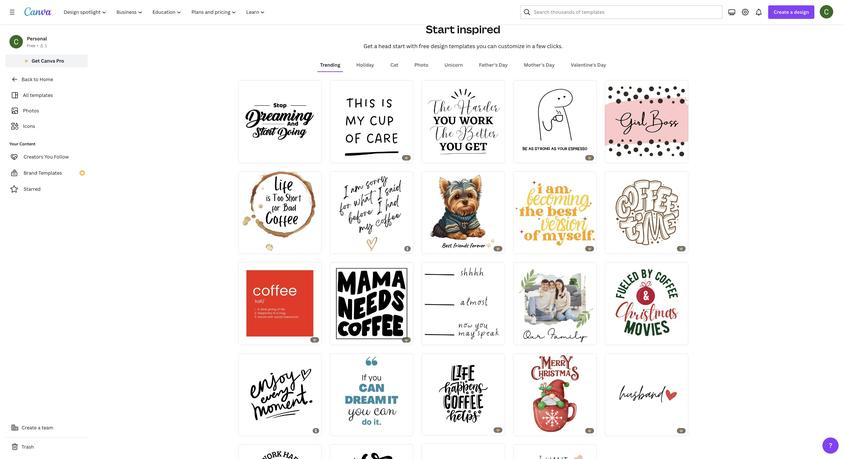 Task type: describe. For each thing, give the bounding box(es) containing it.
cat button
[[388, 59, 401, 71]]

inspired
[[457, 22, 500, 36]]

your content
[[9, 141, 35, 147]]

coffee quote mug image
[[513, 445, 597, 460]]

brand
[[24, 170, 37, 176]]

templates inside 'link'
[[30, 92, 53, 98]]

day for valentine's day
[[597, 62, 606, 68]]

mother's day button
[[521, 59, 557, 71]]

create a design
[[774, 9, 809, 15]]

cat
[[390, 62, 398, 68]]

a for design
[[790, 9, 793, 15]]

content
[[19, 141, 35, 147]]

of
[[612, 155, 616, 160]]

$ for black white simple motivational quote mug image
[[315, 429, 317, 434]]

brand templates link
[[5, 166, 88, 180]]

trash link
[[5, 441, 88, 454]]

creators you follow link
[[5, 150, 88, 164]]

free •
[[27, 43, 38, 49]]

canva
[[41, 58, 55, 64]]

brand templates
[[24, 170, 62, 176]]

holiday button
[[354, 59, 377, 71]]

blue modern quote wedding mug design image
[[330, 354, 413, 436]]

in
[[526, 42, 531, 50]]

you
[[476, 42, 486, 50]]

top level navigation element
[[59, 5, 271, 19]]

valentine's day
[[571, 62, 606, 68]]

creators
[[24, 154, 43, 160]]

create for create a team
[[22, 425, 37, 431]]

trash
[[22, 444, 34, 450]]

free
[[419, 42, 429, 50]]

design inside dropdown button
[[794, 9, 809, 15]]

photos link
[[9, 104, 84, 117]]

a for head
[[374, 42, 377, 50]]

black white simple motivational quote mug image
[[238, 354, 322, 436]]

black illustrated be as strong as your espresso mug image
[[513, 80, 597, 163]]

starred link
[[5, 183, 88, 196]]

trending
[[320, 62, 340, 68]]

green white minimal family photo mug image
[[513, 263, 597, 345]]

black and pink feminine pattern girl boss mug image
[[605, 80, 688, 163]]

you
[[44, 154, 53, 160]]

1 of 2 link
[[605, 80, 688, 163]]

father's day
[[479, 62, 508, 68]]

photo button
[[412, 59, 431, 71]]

valentine's
[[571, 62, 596, 68]]

free
[[27, 43, 35, 49]]

customize
[[498, 42, 525, 50]]

create for create a design
[[774, 9, 789, 15]]

2
[[617, 155, 619, 160]]

1 horizontal spatial templates
[[449, 42, 475, 50]]

holiday
[[356, 62, 374, 68]]

templates
[[38, 170, 62, 176]]

black and white modern lettering love yourself mug image
[[330, 445, 413, 460]]

black minimalist typographic cup of sunshine mug - print product image
[[421, 444, 505, 460]]

all templates link
[[9, 89, 84, 102]]

funny cute pet dog mug image
[[238, 445, 322, 460]]

father's
[[479, 62, 498, 68]]

trending button
[[317, 59, 343, 71]]



Task type: locate. For each thing, give the bounding box(es) containing it.
get
[[363, 42, 373, 50], [32, 58, 40, 64]]

a inside dropdown button
[[790, 9, 793, 15]]

day inside mother's day button
[[546, 62, 555, 68]]

0 horizontal spatial get
[[32, 58, 40, 64]]

1 of 2
[[609, 155, 619, 160]]

0 vertical spatial $
[[406, 246, 409, 251]]

unicorn
[[445, 62, 463, 68]]

design right free
[[431, 42, 448, 50]]

1 horizontal spatial 1
[[609, 155, 611, 160]]

get left "canva" on the left of page
[[32, 58, 40, 64]]

your
[[9, 141, 18, 147]]

0 vertical spatial 1
[[45, 43, 47, 49]]

father's day button
[[476, 59, 510, 71]]

day for father's day
[[499, 62, 508, 68]]

1 vertical spatial create
[[22, 425, 37, 431]]

orange yellow selflove quote lettering mug image
[[513, 172, 597, 254]]

back
[[22, 76, 32, 83]]

1 day from the left
[[499, 62, 508, 68]]

christina overa image
[[820, 5, 833, 19]]

pro
[[56, 58, 64, 64]]

personal
[[27, 35, 47, 42]]

1 vertical spatial 1
[[609, 155, 611, 160]]

templates
[[449, 42, 475, 50], [30, 92, 53, 98]]

1 inside 1 of 2 link
[[609, 155, 611, 160]]

black simple motivational mug image
[[421, 80, 505, 163]]

1 right •
[[45, 43, 47, 49]]

day inside valentine's day button
[[597, 62, 606, 68]]

get for get canva pro
[[32, 58, 40, 64]]

day
[[499, 62, 508, 68], [546, 62, 555, 68], [597, 62, 606, 68]]

home
[[40, 76, 53, 83]]

valentine's day button
[[568, 59, 609, 71]]

3 day from the left
[[597, 62, 606, 68]]

0 vertical spatial get
[[363, 42, 373, 50]]

create a team
[[22, 425, 53, 431]]

get canva pro button
[[5, 55, 88, 67]]

a inside button
[[38, 425, 40, 431]]

day right father's on the right
[[499, 62, 508, 68]]

templates down start inspired
[[449, 42, 475, 50]]

1 vertical spatial $
[[315, 429, 317, 434]]

1 horizontal spatial $
[[406, 246, 409, 251]]

create a design button
[[768, 5, 814, 19]]

brown modern life is too short for bad coffee mug image
[[238, 172, 322, 254]]

black minimalist mama needs coffee typography mug image
[[330, 263, 413, 345]]

follow
[[54, 154, 69, 160]]

create inside dropdown button
[[774, 9, 789, 15]]

get for get a head start with free design templates you can customize in a few clicks.
[[363, 42, 373, 50]]

1 left of at the right
[[609, 155, 611, 160]]

start
[[426, 22, 455, 36]]

day right valentine's
[[597, 62, 606, 68]]

create inside button
[[22, 425, 37, 431]]

$
[[406, 246, 409, 251], [315, 429, 317, 434]]

black simple quotes mug image
[[238, 80, 322, 163]]

day inside father's day button
[[499, 62, 508, 68]]

2 horizontal spatial day
[[597, 62, 606, 68]]

1 vertical spatial templates
[[30, 92, 53, 98]]

a for team
[[38, 425, 40, 431]]

chalkboard lettering coffee time minimal mug design image
[[605, 172, 688, 254]]

free handwritten funny quote mug image
[[330, 172, 413, 254]]

creators you follow
[[24, 154, 69, 160]]

orange best friends illustrated quote mug image
[[421, 172, 505, 254]]

back to home
[[22, 76, 53, 83]]

back to home link
[[5, 73, 88, 86]]

white simple coffee funny mug image
[[421, 263, 505, 345]]

1 for 1
[[45, 43, 47, 49]]

1 horizontal spatial get
[[363, 42, 373, 50]]

design
[[794, 9, 809, 15], [431, 42, 448, 50]]

create a team button
[[5, 422, 88, 435]]

all
[[23, 92, 29, 98]]

•
[[37, 43, 38, 49]]

clicks.
[[547, 42, 563, 50]]

get left the "head"
[[363, 42, 373, 50]]

few
[[536, 42, 546, 50]]

red simple wedding modern minimal mug image
[[605, 354, 688, 436]]

1 horizontal spatial day
[[546, 62, 555, 68]]

0 vertical spatial templates
[[449, 42, 475, 50]]

starred
[[24, 186, 41, 192]]

head
[[378, 42, 391, 50]]

get inside button
[[32, 58, 40, 64]]

2 day from the left
[[546, 62, 555, 68]]

get a head start with free design templates you can customize in a few clicks.
[[363, 42, 563, 50]]

red and green сartoon gnome merry christmas mug image
[[513, 354, 597, 436]]

day for mother's day
[[546, 62, 555, 68]]

design left 'christina overa' image
[[794, 9, 809, 15]]

None search field
[[520, 5, 723, 19]]

day right mother's
[[546, 62, 555, 68]]

1 horizontal spatial create
[[774, 9, 789, 15]]

photo
[[414, 62, 428, 68]]

with
[[406, 42, 418, 50]]

0 horizontal spatial create
[[22, 425, 37, 431]]

red & green fun festive coffee quote christmas mug image
[[605, 263, 688, 345]]

0 vertical spatial design
[[794, 9, 809, 15]]

0 horizontal spatial 1
[[45, 43, 47, 49]]

get canva pro
[[32, 58, 64, 64]]

create
[[774, 9, 789, 15], [22, 425, 37, 431]]

0 horizontal spatial $
[[315, 429, 317, 434]]

1 vertical spatial design
[[431, 42, 448, 50]]

mother's
[[524, 62, 545, 68]]

coffee cup print design, quote text label image
[[421, 353, 505, 436]]

$ for free handwritten funny quote mug image
[[406, 246, 409, 251]]

a
[[790, 9, 793, 15], [374, 42, 377, 50], [532, 42, 535, 50], [38, 425, 40, 431]]

red and white coffee dictionary definition mug image
[[238, 263, 322, 345]]

1 vertical spatial get
[[32, 58, 40, 64]]

icons
[[23, 123, 35, 129]]

0 horizontal spatial design
[[431, 42, 448, 50]]

can
[[487, 42, 497, 50]]

team
[[42, 425, 53, 431]]

1 for 1 of 2
[[609, 155, 611, 160]]

start inspired
[[426, 22, 500, 36]]

unicorn button
[[442, 59, 466, 71]]

simple quotes mug image
[[330, 80, 413, 163]]

start
[[393, 42, 405, 50]]

0 vertical spatial create
[[774, 9, 789, 15]]

0 horizontal spatial templates
[[30, 92, 53, 98]]

mother's day
[[524, 62, 555, 68]]

templates right all
[[30, 92, 53, 98]]

1
[[45, 43, 47, 49], [609, 155, 611, 160]]

all templates
[[23, 92, 53, 98]]

icons link
[[9, 120, 84, 133]]

photos
[[23, 107, 39, 114]]

to
[[34, 76, 38, 83]]

Search search field
[[534, 6, 718, 19]]

1 horizontal spatial design
[[794, 9, 809, 15]]

0 horizontal spatial day
[[499, 62, 508, 68]]



Task type: vqa. For each thing, say whether or not it's contained in the screenshot.
Funeral Video Collages
no



